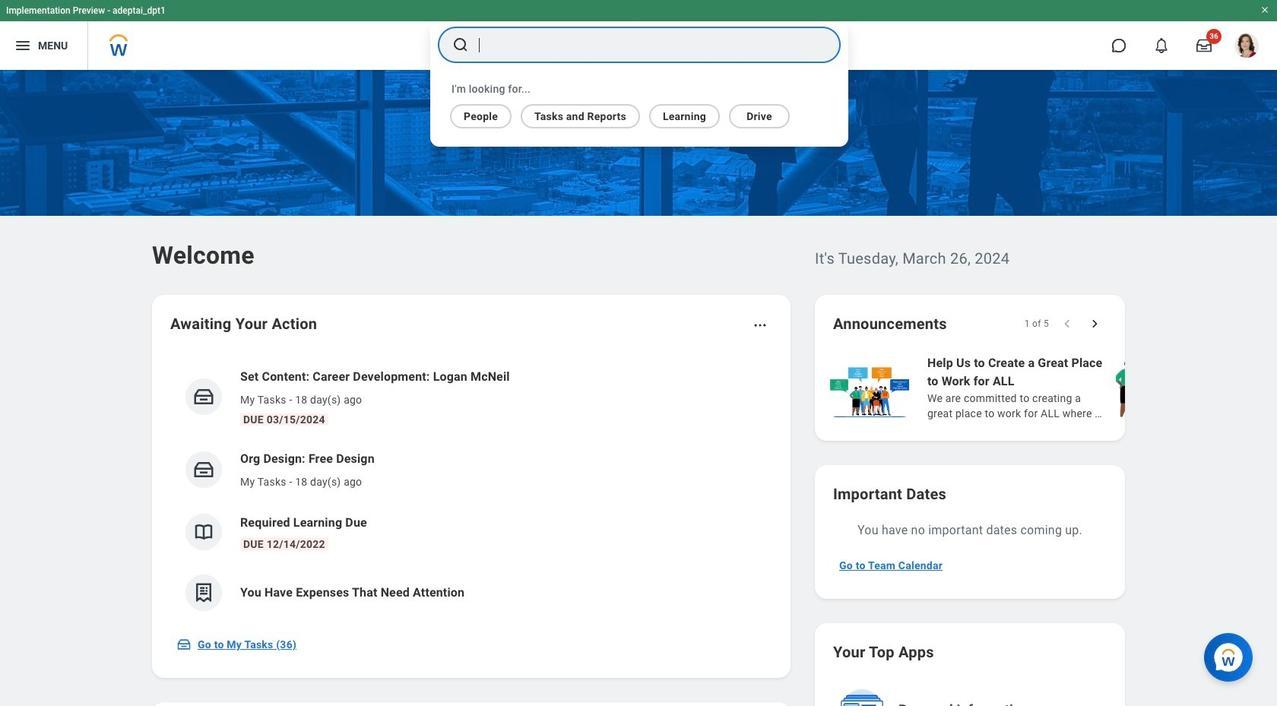 Task type: locate. For each thing, give the bounding box(es) containing it.
status
[[1025, 318, 1049, 330]]

None search field
[[430, 22, 849, 147]]

list
[[827, 353, 1277, 423], [170, 356, 773, 624]]

0 vertical spatial inbox image
[[192, 386, 215, 408]]

recent searches list box
[[430, 72, 843, 75]]

chevron left small image
[[1060, 316, 1075, 332]]

main content
[[0, 70, 1277, 706]]

inbox image
[[192, 386, 215, 408], [192, 459, 215, 481], [176, 637, 192, 652]]

notifications large image
[[1154, 38, 1170, 53]]

Search Workday  search field
[[479, 28, 809, 62]]

list box
[[430, 98, 830, 129]]

close environment banner image
[[1261, 5, 1270, 14]]

1 vertical spatial inbox image
[[192, 459, 215, 481]]

banner
[[0, 0, 1277, 70]]



Task type: describe. For each thing, give the bounding box(es) containing it.
2 vertical spatial inbox image
[[176, 637, 192, 652]]

chevron right small image
[[1087, 316, 1103, 332]]

inbox large image
[[1197, 38, 1212, 53]]

search image
[[452, 36, 470, 54]]

profile logan mcneil image
[[1235, 33, 1259, 61]]

0 horizontal spatial list
[[170, 356, 773, 624]]

justify image
[[14, 36, 32, 55]]

1 horizontal spatial list
[[827, 353, 1277, 423]]

dashboard expenses image
[[192, 582, 215, 605]]

book open image
[[192, 521, 215, 544]]



Task type: vqa. For each thing, say whether or not it's contained in the screenshot.
'JUSTIFY' image
yes



